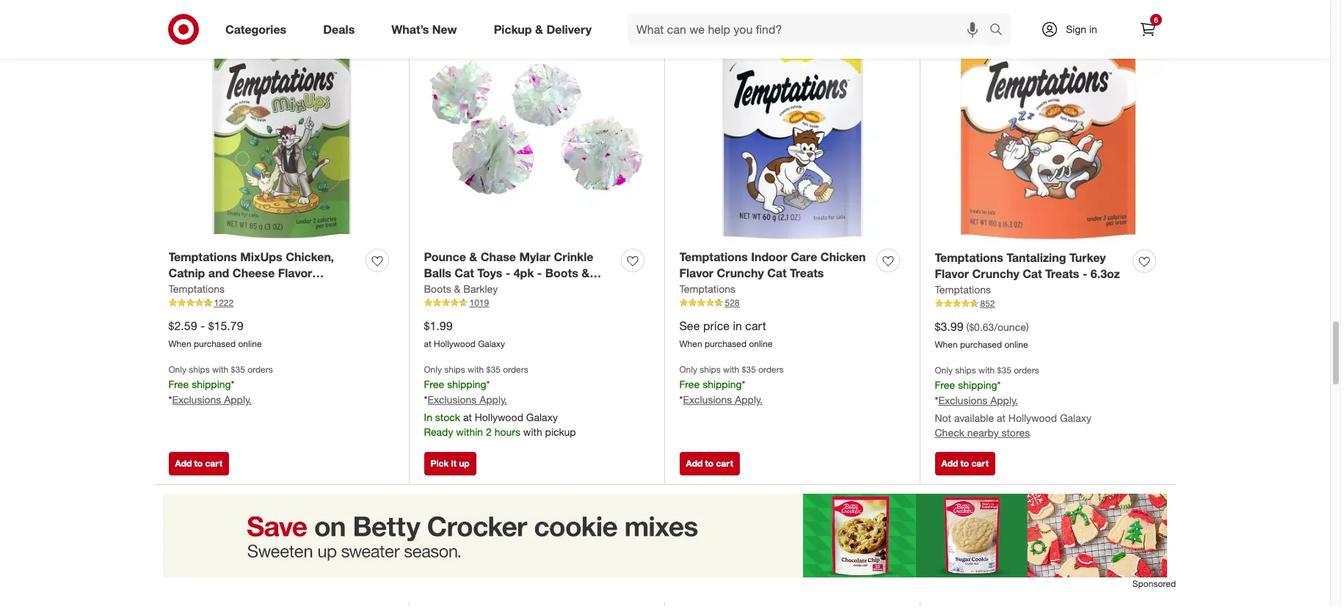 Task type: locate. For each thing, give the bounding box(es) containing it.
2 add to cart from the left
[[686, 458, 734, 469]]

2 horizontal spatial when
[[935, 340, 958, 351]]

& for delivery
[[535, 22, 543, 36]]

0 vertical spatial in
[[1090, 23, 1098, 35]]

only ships with $35 orders free shipping * * exclusions apply. for when
[[169, 364, 273, 406]]

when down the $3.99
[[935, 340, 958, 351]]

with down $2.59 - $15.79 when purchased online
[[212, 364, 229, 375]]

cat up the boots & barkley on the top left
[[455, 266, 474, 281]]

ready
[[424, 426, 453, 439]]

and
[[208, 266, 229, 281]]

1019
[[470, 298, 489, 309]]

cat down indoor
[[768, 266, 787, 281]]

free up in
[[424, 378, 445, 391]]

when down $2.59
[[169, 339, 191, 350]]

1 horizontal spatial to
[[705, 458, 714, 469]]

only ships with $35 orders free shipping * * exclusions apply.
[[169, 364, 273, 406], [680, 364, 784, 406]]

temptations link for flavor
[[680, 282, 736, 297]]

hollywood inside only ships with $35 orders free shipping * * exclusions apply. in stock at  hollywood galaxy ready within 2 hours with pickup
[[475, 411, 524, 424]]

cart for temptations tantalizing turkey flavor crunchy cat treats - 6.3oz
[[972, 458, 989, 469]]

pounce & chase mylar crinkle balls cat toys - 4pk - boots & barkley™ image
[[424, 14, 650, 240], [424, 14, 650, 240]]

deals
[[323, 22, 355, 36]]

free
[[169, 378, 189, 391], [424, 378, 445, 391], [680, 378, 700, 391], [935, 379, 956, 392]]

ships down see price in cart when purchased online
[[700, 364, 721, 375]]

with for galaxy
[[468, 364, 484, 375]]

temptations indoor care chicken flavor crunchy cat treats image
[[680, 14, 906, 240], [680, 14, 906, 240]]

0 horizontal spatial crunchy
[[169, 283, 216, 298]]

$3.99 ( $0.63 /ounce ) when purchased online
[[935, 320, 1029, 351]]

temptations link up "852"
[[935, 283, 992, 298]]

check
[[935, 427, 965, 439]]

with down $1.99 at hollywood galaxy
[[468, 364, 484, 375]]

1 add to cart from the left
[[175, 458, 222, 469]]

online down /ounce
[[1005, 340, 1029, 351]]

exclusions for $2.59 - $15.79
[[172, 394, 221, 406]]

add to cart button
[[169, 452, 229, 476], [680, 452, 740, 476], [935, 452, 996, 476]]

& right pickup at the left
[[535, 22, 543, 36]]

orders down $2.59 - $15.79 when purchased online
[[248, 364, 273, 375]]

free down see
[[680, 378, 700, 391]]

2 horizontal spatial add
[[942, 458, 959, 469]]

ships inside only ships with $35 orders free shipping * * exclusions apply. in stock at  hollywood galaxy ready within 2 hours with pickup
[[445, 364, 465, 375]]

ships for -
[[189, 364, 210, 375]]

cart inside see price in cart when purchased online
[[746, 319, 767, 334]]

online down 528 link
[[749, 339, 773, 350]]

1 horizontal spatial at
[[463, 411, 472, 424]]

with inside only ships with $35 orders free shipping * * exclusions apply. not available at hollywood galaxy check nearby stores
[[979, 365, 995, 376]]

0 horizontal spatial add to cart button
[[169, 452, 229, 476]]

shipping down $2.59 - $15.79 when purchased online
[[192, 378, 231, 391]]

treats down care
[[790, 266, 824, 281]]

1 only ships with $35 orders free shipping * * exclusions apply. from the left
[[169, 364, 273, 406]]

exclusions inside only ships with $35 orders free shipping * * exclusions apply. in stock at  hollywood galaxy ready within 2 hours with pickup
[[428, 394, 477, 406]]

orders down $1.99 at hollywood galaxy
[[503, 364, 529, 375]]

exclusions down $2.59 - $15.79 when purchased online
[[172, 394, 221, 406]]

temptations link
[[169, 282, 225, 297], [680, 282, 736, 297], [935, 283, 992, 298]]

0 horizontal spatial online
[[238, 339, 262, 350]]

flavor up the $3.99
[[935, 267, 969, 282]]

$35 for in
[[742, 364, 756, 375]]

crunchy inside temptations mixups chicken, catnip and cheese flavor crunchy adult cat treats
[[169, 283, 216, 298]]

to
[[194, 458, 203, 469], [705, 458, 714, 469], [961, 458, 970, 469]]

&
[[535, 22, 543, 36], [470, 249, 478, 264], [582, 266, 590, 281], [454, 283, 461, 295]]

up
[[459, 458, 470, 469]]

cat down tantalizing
[[1023, 267, 1043, 282]]

sponsored
[[1133, 578, 1177, 589]]

only ships with $35 orders free shipping * * exclusions apply. down see price in cart when purchased online
[[680, 364, 784, 406]]

apply. down see price in cart when purchased online
[[735, 394, 763, 406]]

ships down $1.99 at hollywood galaxy
[[445, 364, 465, 375]]

2 horizontal spatial add to cart button
[[935, 452, 996, 476]]

only down $2.59
[[169, 364, 187, 375]]

hollywood up hours
[[475, 411, 524, 424]]

0 horizontal spatial only ships with $35 orders free shipping * * exclusions apply.
[[169, 364, 273, 406]]

with for when
[[212, 364, 229, 375]]

$35
[[231, 364, 245, 375], [487, 364, 501, 375], [742, 364, 756, 375], [998, 365, 1012, 376]]

1 to from the left
[[194, 458, 203, 469]]

when inside see price in cart when purchased online
[[680, 339, 703, 350]]

& for barkley
[[454, 283, 461, 295]]

0 horizontal spatial galaxy
[[478, 339, 505, 350]]

what's
[[392, 22, 429, 36]]

at down the $1.99
[[424, 339, 432, 350]]

1 horizontal spatial add to cart button
[[680, 452, 740, 476]]

crunchy up "852"
[[973, 267, 1020, 282]]

2 to from the left
[[705, 458, 714, 469]]

orders down )
[[1014, 365, 1040, 376]]

1 horizontal spatial online
[[749, 339, 773, 350]]

- right $2.59
[[200, 319, 205, 334]]

hollywood inside only ships with $35 orders free shipping * * exclusions apply. not available at hollywood galaxy check nearby stores
[[1009, 412, 1058, 425]]

cat inside temptations indoor care chicken flavor crunchy cat treats
[[768, 266, 787, 281]]

temptations
[[169, 249, 237, 264], [680, 249, 748, 264], [935, 250, 1004, 265], [169, 283, 225, 295], [680, 283, 736, 295], [935, 284, 992, 296]]

only
[[169, 364, 187, 375], [424, 364, 442, 375], [680, 364, 698, 375], [935, 365, 953, 376]]

cat inside temptations tantalizing turkey flavor crunchy cat treats - 6.3oz
[[1023, 267, 1043, 282]]

1 horizontal spatial add to cart
[[686, 458, 734, 469]]

only for see price in cart
[[680, 364, 698, 375]]

galaxy inside $1.99 at hollywood galaxy
[[478, 339, 505, 350]]

shipping inside only ships with $35 orders free shipping * * exclusions apply. not available at hollywood galaxy check nearby stores
[[959, 379, 998, 392]]

crunchy up 528
[[717, 266, 764, 281]]

ships inside only ships with $35 orders free shipping * * exclusions apply. not available at hollywood galaxy check nearby stores
[[956, 365, 977, 376]]

2 add from the left
[[686, 458, 703, 469]]

0 horizontal spatial temptations link
[[169, 282, 225, 297]]

apply. inside only ships with $35 orders free shipping * * exclusions apply. in stock at  hollywood galaxy ready within 2 hours with pickup
[[480, 394, 507, 406]]

apply. for see price in cart
[[735, 394, 763, 406]]

$2.59 - $15.79 when purchased online
[[169, 319, 262, 350]]

at inside only ships with $35 orders free shipping * * exclusions apply. in stock at  hollywood galaxy ready within 2 hours with pickup
[[463, 411, 472, 424]]

2 add to cart button from the left
[[680, 452, 740, 476]]

$1.99
[[424, 319, 453, 334]]

0 horizontal spatial add
[[175, 458, 192, 469]]

cart for temptations indoor care chicken flavor crunchy cat treats
[[716, 458, 734, 469]]

exclusions up stock
[[428, 394, 477, 406]]

0 horizontal spatial add to cart
[[175, 458, 222, 469]]

free for $1.99
[[424, 378, 445, 391]]

- down turkey
[[1083, 267, 1088, 282]]

hollywood
[[434, 339, 476, 350], [475, 411, 524, 424], [1009, 412, 1058, 425]]

- right 4pk
[[537, 266, 542, 281]]

$35 inside only ships with $35 orders free shipping * * exclusions apply. in stock at  hollywood galaxy ready within 2 hours with pickup
[[487, 364, 501, 375]]

add to cart
[[175, 458, 222, 469], [686, 458, 734, 469], [942, 458, 989, 469]]

only down the $1.99
[[424, 364, 442, 375]]

new
[[432, 22, 457, 36]]

1 horizontal spatial galaxy
[[526, 411, 558, 424]]

1 horizontal spatial flavor
[[680, 266, 714, 281]]

barkley
[[464, 283, 498, 295]]

1 horizontal spatial only ships with $35 orders free shipping * * exclusions apply.
[[680, 364, 784, 406]]

flavor down chicken,
[[278, 266, 312, 281]]

temptations tantalizing turkey flavor crunchy cat treats - 6.3oz image
[[935, 14, 1162, 241], [935, 14, 1162, 241]]

boots
[[545, 266, 579, 281], [424, 283, 451, 295]]

purchased down $15.79 on the bottom of the page
[[194, 339, 236, 350]]

with
[[212, 364, 229, 375], [468, 364, 484, 375], [723, 364, 740, 375], [979, 365, 995, 376], [524, 426, 543, 439]]

shipping inside only ships with $35 orders free shipping * * exclusions apply. in stock at  hollywood galaxy ready within 2 hours with pickup
[[447, 378, 487, 391]]

balls
[[424, 266, 452, 281]]

852
[[981, 298, 996, 309]]

chicken
[[821, 249, 866, 264]]

sign in
[[1066, 23, 1098, 35]]

$3.99
[[935, 320, 964, 334]]

$35 inside only ships with $35 orders free shipping * * exclusions apply. not available at hollywood galaxy check nearby stores
[[998, 365, 1012, 376]]

adult
[[219, 283, 248, 298]]

1 vertical spatial boots
[[424, 283, 451, 295]]

galaxy
[[478, 339, 505, 350], [526, 411, 558, 424], [1060, 412, 1092, 425]]

2 horizontal spatial temptations link
[[935, 283, 992, 298]]

galaxy for $3.99
[[1060, 412, 1092, 425]]

flavor up see
[[680, 266, 714, 281]]

1 horizontal spatial treats
[[790, 266, 824, 281]]

cat down cheese
[[252, 283, 271, 298]]

temptations mixups chicken, catnip and cheese flavor crunchy adult cat treats image
[[169, 14, 395, 240], [169, 14, 395, 240]]

ships down $2.59 - $15.79 when purchased online
[[189, 364, 210, 375]]

galaxy inside only ships with $35 orders free shipping * * exclusions apply. in stock at  hollywood galaxy ready within 2 hours with pickup
[[526, 411, 558, 424]]

purchased inside $3.99 ( $0.63 /ounce ) when purchased online
[[961, 340, 1003, 351]]

apply. up stores
[[991, 394, 1018, 407]]

temptations mixups chicken, catnip and cheese flavor crunchy adult cat treats link
[[169, 249, 360, 298]]

at for $1.99
[[463, 411, 472, 424]]

ships for price
[[700, 364, 721, 375]]

2 only ships with $35 orders free shipping * * exclusions apply. from the left
[[680, 364, 784, 406]]

2 horizontal spatial online
[[1005, 340, 1029, 351]]

purchased down $0.63
[[961, 340, 1003, 351]]

shipping up stock
[[447, 378, 487, 391]]

only inside only ships with $35 orders free shipping * * exclusions apply. in stock at  hollywood galaxy ready within 2 hours with pickup
[[424, 364, 442, 375]]

ships
[[189, 364, 210, 375], [445, 364, 465, 375], [700, 364, 721, 375], [956, 365, 977, 376]]

add
[[175, 458, 192, 469], [686, 458, 703, 469], [942, 458, 959, 469]]

temptations link down catnip
[[169, 282, 225, 297]]

in right sign
[[1090, 23, 1098, 35]]

/ounce
[[995, 321, 1027, 334]]

temptations inside temptations tantalizing turkey flavor crunchy cat treats - 6.3oz
[[935, 250, 1004, 265]]

cart for temptations mixups chicken, catnip and cheese flavor crunchy adult cat treats
[[205, 458, 222, 469]]

2 horizontal spatial crunchy
[[973, 267, 1020, 282]]

exclusions down see price in cart when purchased online
[[683, 394, 732, 406]]

0 horizontal spatial to
[[194, 458, 203, 469]]

to for $2.59 - $15.79
[[194, 458, 203, 469]]

1 horizontal spatial add
[[686, 458, 703, 469]]

1 horizontal spatial when
[[680, 339, 703, 350]]

galaxy for $1.99
[[526, 411, 558, 424]]

orders inside only ships with $35 orders free shipping * * exclusions apply. not available at hollywood galaxy check nearby stores
[[1014, 365, 1040, 376]]

with down $3.99 ( $0.63 /ounce ) when purchased online
[[979, 365, 995, 376]]

to for see price in cart
[[705, 458, 714, 469]]

in inside see price in cart when purchased online
[[733, 319, 742, 334]]

0 horizontal spatial flavor
[[278, 266, 312, 281]]

crunchy inside temptations tantalizing turkey flavor crunchy cat treats - 6.3oz
[[973, 267, 1020, 282]]

1 add from the left
[[175, 458, 192, 469]]

2 horizontal spatial to
[[961, 458, 970, 469]]

1 horizontal spatial temptations link
[[680, 282, 736, 297]]

at up stores
[[997, 412, 1006, 425]]

temptations link up 528
[[680, 282, 736, 297]]

shipping for galaxy
[[447, 378, 487, 391]]

turkey
[[1070, 250, 1106, 265]]

purchased inside $2.59 - $15.79 when purchased online
[[194, 339, 236, 350]]

- inside temptations tantalizing turkey flavor crunchy cat treats - 6.3oz
[[1083, 267, 1088, 282]]

1 add to cart button from the left
[[169, 452, 229, 476]]

boots & barkley link
[[424, 282, 498, 297]]

treats down chicken,
[[274, 283, 308, 298]]

2 horizontal spatial add to cart
[[942, 458, 989, 469]]

free inside only ships with $35 orders free shipping * * exclusions apply. in stock at  hollywood galaxy ready within 2 hours with pickup
[[424, 378, 445, 391]]

cat inside pounce & chase mylar crinkle balls cat toys - 4pk - boots & barkley™
[[455, 266, 474, 281]]

crunchy down catnip
[[169, 283, 216, 298]]

ships for (
[[956, 365, 977, 376]]

shipping down see price in cart when purchased online
[[703, 378, 742, 391]]

0 horizontal spatial in
[[733, 319, 742, 334]]

at up within
[[463, 411, 472, 424]]

boots down crinkle in the top of the page
[[545, 266, 579, 281]]

ships down $3.99 ( $0.63 /ounce ) when purchased online
[[956, 365, 977, 376]]

with down see price in cart when purchased online
[[723, 364, 740, 375]]

free down $2.59
[[169, 378, 189, 391]]

apply. down $2.59 - $15.79 when purchased online
[[224, 394, 252, 406]]

2 horizontal spatial at
[[997, 412, 1006, 425]]

with right hours
[[524, 426, 543, 439]]

$35 down $3.99 ( $0.63 /ounce ) when purchased online
[[998, 365, 1012, 376]]

orders
[[248, 364, 273, 375], [503, 364, 529, 375], [759, 364, 784, 375], [1014, 365, 1040, 376]]

$35 down $2.59 - $15.79 when purchased online
[[231, 364, 245, 375]]

3 add from the left
[[942, 458, 959, 469]]

treats
[[790, 266, 824, 281], [1046, 267, 1080, 282], [274, 283, 308, 298]]

hollywood up stores
[[1009, 412, 1058, 425]]

2 horizontal spatial galaxy
[[1060, 412, 1092, 425]]

exclusions
[[172, 394, 221, 406], [428, 394, 477, 406], [683, 394, 732, 406], [939, 394, 988, 407]]

& left 'barkley'
[[454, 283, 461, 295]]

exclusions for $1.99
[[428, 394, 477, 406]]

exclusions up available
[[939, 394, 988, 407]]

at inside $1.99 at hollywood galaxy
[[424, 339, 432, 350]]

pick it up button
[[424, 452, 476, 476]]

$35 down see price in cart when purchased online
[[742, 364, 756, 375]]

orders inside only ships with $35 orders free shipping * * exclusions apply. in stock at  hollywood galaxy ready within 2 hours with pickup
[[503, 364, 529, 375]]

only ships with $35 orders free shipping * * exclusions apply. down $2.59 - $15.79 when purchased online
[[169, 364, 273, 406]]

hollywood down the $1.99
[[434, 339, 476, 350]]

shipping
[[192, 378, 231, 391], [447, 378, 487, 391], [703, 378, 742, 391], [959, 379, 998, 392]]

apply. up 2
[[480, 394, 507, 406]]

1 vertical spatial in
[[733, 319, 742, 334]]

orders for $0.63
[[1014, 365, 1040, 376]]

online down $15.79 on the bottom of the page
[[238, 339, 262, 350]]

shipping up available
[[959, 379, 998, 392]]

only down see
[[680, 364, 698, 375]]

*
[[231, 378, 235, 391], [487, 378, 490, 391], [742, 378, 746, 391], [998, 379, 1001, 392], [169, 394, 172, 406], [424, 394, 428, 406], [680, 394, 683, 406], [935, 394, 939, 407]]

see price in cart when purchased online
[[680, 319, 773, 350]]

mixups
[[240, 249, 283, 264]]

6
[[1155, 15, 1159, 24]]

only ships with $35 orders free shipping * * exclusions apply. for cart
[[680, 364, 784, 406]]

2 horizontal spatial flavor
[[935, 267, 969, 282]]

$35 down $1.99 at hollywood galaxy
[[487, 364, 501, 375]]

crunchy
[[717, 266, 764, 281], [973, 267, 1020, 282], [169, 283, 216, 298]]

free up not
[[935, 379, 956, 392]]

at inside only ships with $35 orders free shipping * * exclusions apply. not available at hollywood galaxy check nearby stores
[[997, 412, 1006, 425]]

0 horizontal spatial at
[[424, 339, 432, 350]]

in right price
[[733, 319, 742, 334]]

flavor inside temptations tantalizing turkey flavor crunchy cat treats - 6.3oz
[[935, 267, 969, 282]]

exclusions apply. link up available
[[939, 394, 1018, 407]]

3 to from the left
[[961, 458, 970, 469]]

0 horizontal spatial purchased
[[194, 339, 236, 350]]

& up toys
[[470, 249, 478, 264]]

only down the $3.99
[[935, 365, 953, 376]]

shipping for when
[[192, 378, 231, 391]]

purchased down price
[[705, 339, 747, 350]]

1019 link
[[424, 297, 650, 310]]

add to cart button for $2.59 - $15.79
[[169, 452, 229, 476]]

add to cart for see price in cart
[[686, 458, 734, 469]]

$1.99 at hollywood galaxy
[[424, 319, 505, 350]]

0 horizontal spatial treats
[[274, 283, 308, 298]]

flavor
[[278, 266, 312, 281], [680, 266, 714, 281], [935, 267, 969, 282]]

when
[[169, 339, 191, 350], [680, 339, 703, 350], [935, 340, 958, 351]]

orders down see price in cart when purchased online
[[759, 364, 784, 375]]

2 horizontal spatial purchased
[[961, 340, 1003, 351]]

1 horizontal spatial purchased
[[705, 339, 747, 350]]

care
[[791, 249, 818, 264]]

2 horizontal spatial treats
[[1046, 267, 1080, 282]]

2
[[486, 426, 492, 439]]

1 horizontal spatial in
[[1090, 23, 1098, 35]]

when down see
[[680, 339, 703, 350]]

)
[[1027, 321, 1029, 334]]

pick it up
[[431, 458, 470, 469]]

barkley™
[[424, 283, 473, 298]]

treats down turkey
[[1046, 267, 1080, 282]]

in
[[1090, 23, 1098, 35], [733, 319, 742, 334]]

purchased
[[194, 339, 236, 350], [705, 339, 747, 350], [961, 340, 1003, 351]]

treats inside temptations tantalizing turkey flavor crunchy cat treats - 6.3oz
[[1046, 267, 1080, 282]]

orders for hollywood
[[503, 364, 529, 375]]

1 horizontal spatial crunchy
[[717, 266, 764, 281]]

1 horizontal spatial boots
[[545, 266, 579, 281]]

0 horizontal spatial when
[[169, 339, 191, 350]]

exclusions for see price in cart
[[683, 394, 732, 406]]

only ships with $35 orders free shipping * * exclusions apply. not available at hollywood galaxy check nearby stores
[[935, 365, 1092, 439]]

apply.
[[224, 394, 252, 406], [480, 394, 507, 406], [735, 394, 763, 406], [991, 394, 1018, 407]]

0 vertical spatial boots
[[545, 266, 579, 281]]

boots down balls
[[424, 283, 451, 295]]

treats inside temptations mixups chicken, catnip and cheese flavor crunchy adult cat treats
[[274, 283, 308, 298]]

galaxy inside only ships with $35 orders free shipping * * exclusions apply. not available at hollywood galaxy check nearby stores
[[1060, 412, 1092, 425]]



Task type: vqa. For each thing, say whether or not it's contained in the screenshot.
'Crunchy' within the temptations indoor care chicken flavor crunchy cat treats
yes



Task type: describe. For each thing, give the bounding box(es) containing it.
toys
[[478, 266, 503, 281]]

free inside only ships with $35 orders free shipping * * exclusions apply. not available at hollywood galaxy check nearby stores
[[935, 379, 956, 392]]

0 horizontal spatial boots
[[424, 283, 451, 295]]

pickup & delivery link
[[482, 13, 610, 46]]

6 link
[[1132, 13, 1165, 46]]

cheese
[[233, 266, 275, 281]]

pick
[[431, 458, 449, 469]]

temptations link for crunchy
[[935, 283, 992, 298]]

online inside $3.99 ( $0.63 /ounce ) when purchased online
[[1005, 340, 1029, 351]]

search button
[[983, 13, 1019, 48]]

ships for at
[[445, 364, 465, 375]]

only for $2.59 - $15.79
[[169, 364, 187, 375]]

hollywood for $3.99
[[1009, 412, 1058, 425]]

apply. inside only ships with $35 orders free shipping * * exclusions apply. not available at hollywood galaxy check nearby stores
[[991, 394, 1018, 407]]

pickup
[[494, 22, 532, 36]]

528
[[725, 298, 740, 309]]

delivery
[[547, 22, 592, 36]]

tantalizing
[[1007, 250, 1067, 265]]

shipping for /ounce
[[959, 379, 998, 392]]

available
[[955, 412, 995, 425]]

check nearby stores button
[[935, 426, 1031, 441]]

with for cart
[[723, 364, 740, 375]]

temptations tantalizing turkey flavor crunchy cat treats - 6.3oz
[[935, 250, 1121, 282]]

What can we help you find? suggestions appear below search field
[[628, 13, 994, 46]]

$0.63
[[970, 321, 995, 334]]

at for $3.99
[[997, 412, 1006, 425]]

purchased inside see price in cart when purchased online
[[705, 339, 747, 350]]

(
[[967, 321, 970, 334]]

stores
[[1002, 427, 1031, 439]]

see
[[680, 319, 700, 334]]

mylar
[[520, 249, 551, 264]]

only inside only ships with $35 orders free shipping * * exclusions apply. not available at hollywood galaxy check nearby stores
[[935, 365, 953, 376]]

when inside $2.59 - $15.79 when purchased online
[[169, 339, 191, 350]]

pounce & chase mylar crinkle balls cat toys - 4pk - boots & barkley™ link
[[424, 249, 616, 298]]

hollywood inside $1.99 at hollywood galaxy
[[434, 339, 476, 350]]

when inside $3.99 ( $0.63 /ounce ) when purchased online
[[935, 340, 958, 351]]

what's new
[[392, 22, 457, 36]]

within
[[456, 426, 483, 439]]

temptations indoor care chicken flavor crunchy cat treats link
[[680, 249, 871, 282]]

what's new link
[[379, 13, 476, 46]]

shipping for cart
[[703, 378, 742, 391]]

exclusions apply. link down $2.59 - $15.79 when purchased online
[[172, 394, 252, 406]]

pickup & delivery
[[494, 22, 592, 36]]

528 link
[[680, 297, 906, 310]]

3 add to cart from the left
[[942, 458, 989, 469]]

pickup
[[545, 426, 576, 439]]

deals link
[[311, 13, 373, 46]]

catnip
[[169, 266, 205, 281]]

nearby
[[968, 427, 999, 439]]

boots inside pounce & chase mylar crinkle balls cat toys - 4pk - boots & barkley™
[[545, 266, 579, 281]]

price
[[704, 319, 730, 334]]

& for chase
[[470, 249, 478, 264]]

boots & barkley
[[424, 283, 498, 295]]

only ships with $35 orders free shipping * * exclusions apply. in stock at  hollywood galaxy ready within 2 hours with pickup
[[424, 364, 576, 439]]

cat inside temptations mixups chicken, catnip and cheese flavor crunchy adult cat treats
[[252, 283, 271, 298]]

stock
[[435, 411, 461, 424]]

in
[[424, 411, 433, 424]]

1222
[[214, 298, 234, 309]]

& down crinkle in the top of the page
[[582, 266, 590, 281]]

sign
[[1066, 23, 1087, 35]]

apply. for $1.99
[[480, 394, 507, 406]]

$35 for $0.63
[[998, 365, 1012, 376]]

exclusions apply. link down see price in cart when purchased online
[[683, 394, 763, 406]]

add to cart button for see price in cart
[[680, 452, 740, 476]]

only for $1.99
[[424, 364, 442, 375]]

orders for $15.79
[[248, 364, 273, 375]]

$35 for hollywood
[[487, 364, 501, 375]]

temptations inside temptations mixups chicken, catnip and cheese flavor crunchy adult cat treats
[[169, 249, 237, 264]]

chase
[[481, 249, 516, 264]]

temptations tantalizing turkey flavor crunchy cat treats - 6.3oz link
[[935, 249, 1128, 283]]

categories link
[[213, 13, 305, 46]]

exclusions inside only ships with $35 orders free shipping * * exclusions apply. not available at hollywood galaxy check nearby stores
[[939, 394, 988, 407]]

$15.79
[[208, 319, 244, 334]]

free for see price in cart
[[680, 378, 700, 391]]

crinkle
[[554, 249, 594, 264]]

temptations indoor care chicken flavor crunchy cat treats
[[680, 249, 866, 281]]

with for /ounce
[[979, 365, 995, 376]]

add for $2.59 - $15.79
[[175, 458, 192, 469]]

$35 for $15.79
[[231, 364, 245, 375]]

3 add to cart button from the left
[[935, 452, 996, 476]]

$2.59
[[169, 319, 197, 334]]

treats inside temptations indoor care chicken flavor crunchy cat treats
[[790, 266, 824, 281]]

add for see price in cart
[[686, 458, 703, 469]]

flavor inside temptations indoor care chicken flavor crunchy cat treats
[[680, 266, 714, 281]]

free for $2.59 - $15.79
[[169, 378, 189, 391]]

852 link
[[935, 298, 1162, 311]]

it
[[451, 458, 457, 469]]

hollywood for $1.99
[[475, 411, 524, 424]]

exclusions apply. link up stock
[[428, 394, 507, 406]]

flavor inside temptations mixups chicken, catnip and cheese flavor crunchy adult cat treats
[[278, 266, 312, 281]]

apply. for $2.59 - $15.79
[[224, 394, 252, 406]]

add to cart for $2.59 - $15.79
[[175, 458, 222, 469]]

temptations inside temptations indoor care chicken flavor crunchy cat treats
[[680, 249, 748, 264]]

not
[[935, 412, 952, 425]]

sign in link
[[1029, 13, 1121, 46]]

crunchy inside temptations indoor care chicken flavor crunchy cat treats
[[717, 266, 764, 281]]

advertisement region
[[154, 494, 1177, 578]]

online inside $2.59 - $15.79 when purchased online
[[238, 339, 262, 350]]

temptations link for and
[[169, 282, 225, 297]]

online inside see price in cart when purchased online
[[749, 339, 773, 350]]

search
[[983, 23, 1019, 38]]

categories
[[225, 22, 287, 36]]

1222 link
[[169, 297, 395, 310]]

- left 4pk
[[506, 266, 511, 281]]

4pk
[[514, 266, 534, 281]]

temptations mixups chicken, catnip and cheese flavor crunchy adult cat treats
[[169, 249, 334, 298]]

indoor
[[751, 249, 788, 264]]

orders for in
[[759, 364, 784, 375]]

- inside $2.59 - $15.79 when purchased online
[[200, 319, 205, 334]]

chicken,
[[286, 249, 334, 264]]

6.3oz
[[1091, 267, 1121, 282]]

pounce & chase mylar crinkle balls cat toys - 4pk - boots & barkley™
[[424, 249, 594, 298]]

hours
[[495, 426, 521, 439]]

pounce
[[424, 249, 466, 264]]



